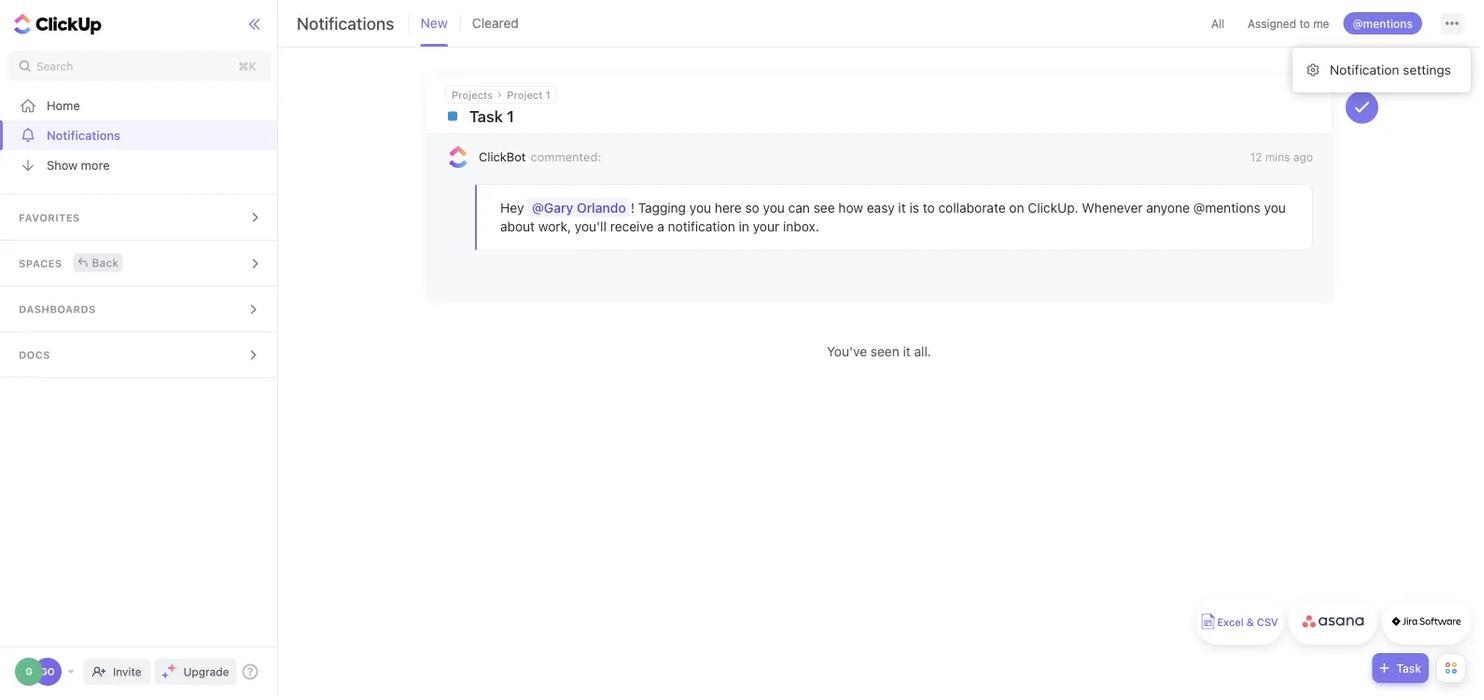 Task type: describe. For each thing, give the bounding box(es) containing it.
notifications link
[[0, 120, 279, 150]]

upgrade link
[[155, 659, 237, 685]]

⌘k
[[238, 60, 256, 73]]

docs
[[19, 349, 50, 361]]

receive
[[610, 219, 654, 234]]

you've seen it all.
[[827, 344, 931, 359]]

show
[[47, 158, 78, 172]]

1 horizontal spatial @mentions
[[1353, 17, 1413, 30]]

1 vertical spatial it
[[903, 344, 911, 359]]

more
[[81, 158, 110, 172]]

1 horizontal spatial to
[[1299, 17, 1310, 30]]

@mentions inside "! tagging you here so you can see how easy it is to collaborate on clickup. whenever anyone @mentions you about work, you'll receive a notification in your inbox."
[[1193, 200, 1261, 216]]

your
[[753, 219, 779, 234]]

clickup.
[[1028, 200, 1078, 216]]

all
[[1211, 17, 1224, 30]]

1 for ‎task 1
[[507, 107, 514, 126]]

how
[[838, 200, 863, 216]]

2 you from the left
[[763, 200, 785, 216]]

invite
[[113, 665, 141, 678]]

show more
[[47, 158, 110, 172]]

cleared
[[472, 15, 519, 31]]

home
[[47, 98, 80, 112]]

notification
[[1330, 62, 1399, 77]]

‎task
[[469, 107, 503, 126]]

projects
[[452, 89, 493, 101]]

see
[[814, 200, 835, 216]]

excel
[[1217, 616, 1244, 629]]

3 you from the left
[[1264, 200, 1286, 216]]

0 vertical spatial notifications
[[297, 13, 394, 33]]

dashboards
[[19, 303, 96, 315]]

1 you from the left
[[689, 200, 711, 216]]

back
[[92, 256, 119, 269]]

me
[[1313, 17, 1329, 30]]

whenever
[[1082, 200, 1143, 216]]

on
[[1009, 200, 1024, 216]]

in
[[739, 219, 749, 234]]

!
[[631, 200, 635, 216]]

‎task 1
[[469, 107, 514, 126]]

favorites
[[19, 212, 80, 224]]

csv
[[1257, 616, 1278, 629]]

tagging
[[638, 200, 686, 216]]

project 1
[[507, 89, 551, 101]]

work,
[[538, 219, 571, 234]]

you'll
[[575, 219, 607, 234]]

project
[[507, 89, 543, 101]]

notification settings button
[[1300, 55, 1463, 85]]

assigned to me
[[1248, 17, 1329, 30]]

clickbot
[[479, 150, 526, 164]]

home link
[[0, 91, 279, 120]]

easy
[[867, 200, 895, 216]]



Task type: vqa. For each thing, say whether or not it's contained in the screenshot.
the Project
yes



Task type: locate. For each thing, give the bounding box(es) containing it.
about
[[500, 219, 535, 234]]

:
[[598, 150, 601, 164]]

commented
[[531, 150, 598, 164]]

seen
[[871, 344, 899, 359]]

‎task 1 link
[[445, 104, 1236, 129]]

it
[[898, 200, 906, 216], [903, 344, 911, 359]]

notifications up show more in the left of the page
[[47, 128, 120, 142]]

upgrade
[[183, 665, 229, 678]]

collaborate
[[938, 200, 1006, 216]]

can
[[788, 200, 810, 216]]

1 horizontal spatial notifications
[[297, 13, 394, 33]]

it inside "! tagging you here so you can see how easy it is to collaborate on clickup. whenever anyone @mentions you about work, you'll receive a notification in your inbox."
[[898, 200, 906, 216]]

0 vertical spatial to
[[1299, 17, 1310, 30]]

anyone
[[1146, 200, 1190, 216]]

new
[[420, 15, 448, 31]]

&
[[1247, 616, 1254, 629]]

to inside "! tagging you here so you can see how easy it is to collaborate on clickup. whenever anyone @mentions you about work, you'll receive a notification in your inbox."
[[923, 200, 935, 216]]

0 vertical spatial @mentions
[[1353, 17, 1413, 30]]

notification
[[668, 219, 735, 234]]

excel & csv
[[1217, 616, 1278, 629]]

! tagging you here so you can see how easy it is to collaborate on clickup. whenever anyone @mentions you about work, you'll receive a notification in your inbox.
[[500, 200, 1289, 234]]

notification settings
[[1330, 62, 1451, 77]]

@mentions up notification settings "button" at the top right of page
[[1353, 17, 1413, 30]]

1 vertical spatial @mentions
[[1193, 200, 1261, 216]]

sidebar navigation
[[0, 0, 279, 696]]

0 vertical spatial 1
[[546, 89, 551, 101]]

0 horizontal spatial notifications
[[47, 128, 120, 142]]

to right is
[[923, 200, 935, 216]]

inbox.
[[783, 219, 819, 234]]

it left is
[[898, 200, 906, 216]]

a
[[657, 219, 664, 234]]

0 horizontal spatial @mentions
[[1193, 200, 1261, 216]]

1 right project
[[546, 89, 551, 101]]

here
[[715, 200, 742, 216]]

to
[[1299, 17, 1310, 30], [923, 200, 935, 216]]

you've
[[827, 344, 867, 359]]

back link
[[73, 253, 123, 272]]

projects link
[[452, 89, 493, 101]]

0 horizontal spatial 1
[[507, 107, 514, 126]]

to left me
[[1299, 17, 1310, 30]]

1
[[546, 89, 551, 101], [507, 107, 514, 126]]

task
[[1396, 662, 1421, 675]]

notifications inside sidebar navigation
[[47, 128, 120, 142]]

1 for project 1
[[546, 89, 551, 101]]

it left the all.
[[903, 344, 911, 359]]

all.
[[914, 344, 931, 359]]

2 horizontal spatial you
[[1264, 200, 1286, 216]]

settings
[[1403, 62, 1451, 77]]

assigned
[[1248, 17, 1296, 30]]

notifications left new
[[297, 13, 394, 33]]

favorites button
[[0, 195, 279, 240]]

1 horizontal spatial you
[[763, 200, 785, 216]]

hey
[[500, 200, 527, 216]]

0 vertical spatial it
[[898, 200, 906, 216]]

so
[[745, 200, 759, 216]]

is
[[909, 200, 919, 216]]

1 vertical spatial to
[[923, 200, 935, 216]]

1 right ‎task
[[507, 107, 514, 126]]

@mentions right anyone
[[1193, 200, 1261, 216]]

search
[[36, 60, 73, 73]]

1 vertical spatial notifications
[[47, 128, 120, 142]]

0 horizontal spatial to
[[923, 200, 935, 216]]

clickbot commented :
[[479, 150, 601, 164]]

excel & csv link
[[1195, 598, 1284, 645]]

notifications
[[297, 13, 394, 33], [47, 128, 120, 142]]

1 vertical spatial 1
[[507, 107, 514, 126]]

project 1 link
[[507, 89, 551, 101]]

1 horizontal spatial 1
[[546, 89, 551, 101]]

0 horizontal spatial you
[[689, 200, 711, 216]]

you
[[689, 200, 711, 216], [763, 200, 785, 216], [1264, 200, 1286, 216]]

@mentions
[[1353, 17, 1413, 30], [1193, 200, 1261, 216]]



